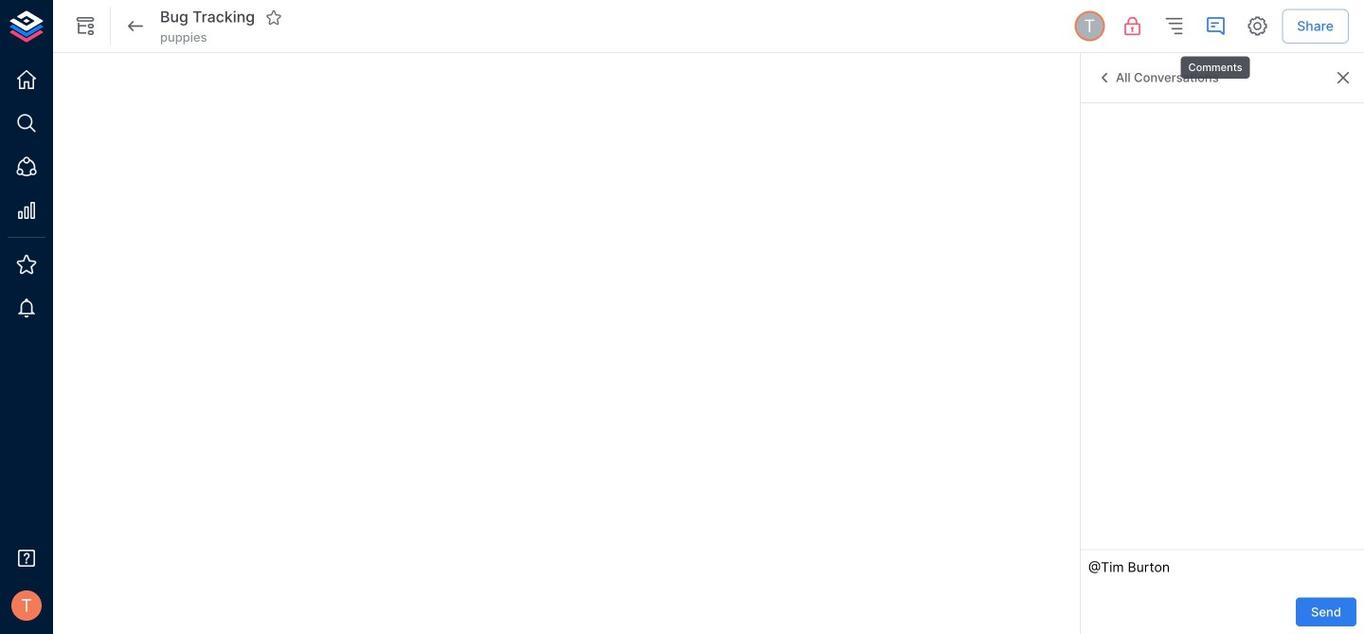 Task type: locate. For each thing, give the bounding box(es) containing it.
tooltip
[[1179, 43, 1253, 80]]

comments image
[[1205, 15, 1228, 37]]



Task type: describe. For each thing, give the bounding box(es) containing it.
this document is locked image
[[1121, 15, 1144, 37]]

settings image
[[1247, 15, 1269, 37]]

favorite image
[[266, 9, 283, 26]]

table of contents image
[[1163, 15, 1186, 37]]

show wiki image
[[74, 15, 97, 37]]

Comment or @mention collaborator... text field
[[1089, 558, 1357, 582]]

go back image
[[124, 15, 147, 37]]



Task type: vqa. For each thing, say whether or not it's contained in the screenshot.
This document is locked "icon"
yes



